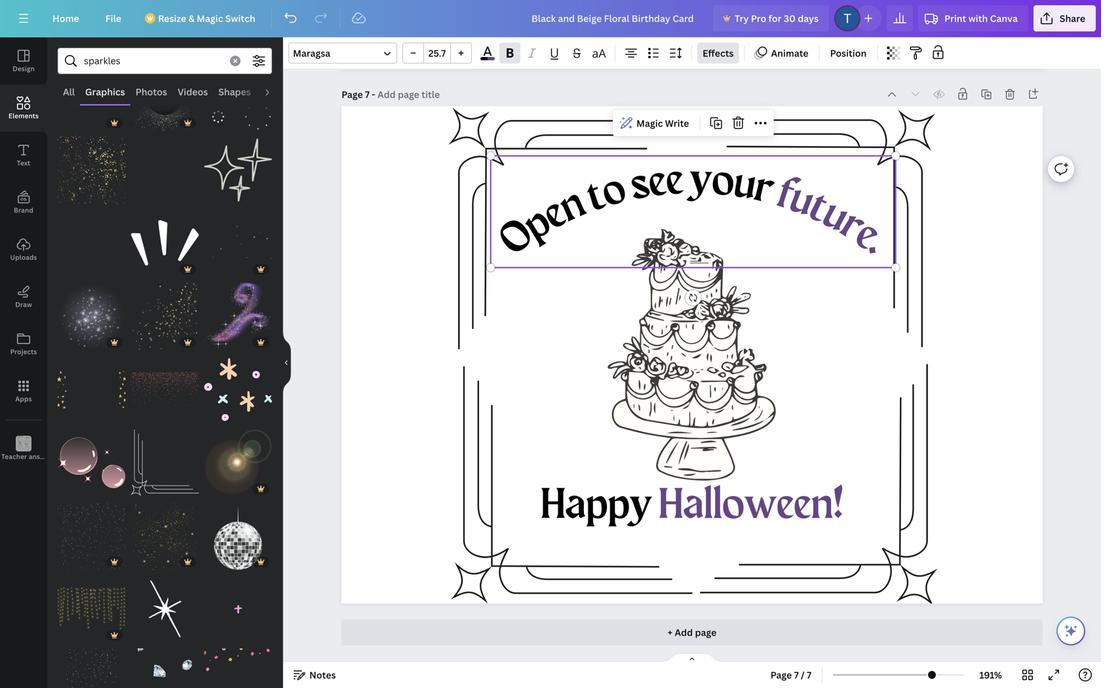 Task type: locate. For each thing, give the bounding box(es) containing it.
2 horizontal spatial 7
[[807, 669, 812, 682]]

uploads
[[10, 253, 37, 262]]

maragsa button
[[289, 43, 397, 64]]

#000000, #68448a image
[[481, 57, 495, 60], [481, 57, 495, 60]]

switch
[[225, 12, 255, 25]]

graphics
[[85, 86, 125, 98]]

;
[[23, 453, 25, 461]]

file button
[[95, 5, 132, 31]]

1 horizontal spatial 7
[[794, 669, 799, 682]]

egypt white gold sprinkles sparse rectangle image
[[58, 649, 126, 688]]

&
[[188, 12, 195, 25]]

page left -
[[342, 88, 363, 101]]

hide image
[[283, 331, 291, 394]]

text button
[[0, 132, 47, 179]]

art deco minimal christmas sparkle corner border image
[[131, 429, 199, 497]]

effects button
[[698, 43, 739, 64]]

7
[[365, 88, 370, 101], [794, 669, 799, 682], [807, 669, 812, 682]]

Search elements search field
[[84, 49, 222, 73]]

page
[[695, 627, 717, 639]]

1 vertical spatial page
[[771, 669, 792, 682]]

notes button
[[289, 665, 341, 686]]

sparkling hanging lights image
[[58, 575, 126, 643]]

text
[[17, 159, 30, 168]]

sequin sparkles image
[[131, 356, 199, 424]]

keys
[[53, 452, 68, 461]]

luminous abstract sparkling image
[[204, 429, 272, 497]]

elements button
[[0, 85, 47, 132]]

0 horizontal spatial 7
[[365, 88, 370, 101]]

home
[[52, 12, 79, 25]]

page 7 / 7
[[771, 669, 812, 682]]

resize & magic switch
[[158, 12, 255, 25]]

y
[[689, 159, 713, 203]]

draw
[[15, 300, 32, 309]]

0 vertical spatial magic
[[197, 12, 223, 25]]

print with canva
[[945, 12, 1018, 25]]

1 horizontal spatial magic
[[637, 117, 663, 129]]

7 right /
[[807, 669, 812, 682]]

7 for -
[[365, 88, 370, 101]]

position
[[831, 47, 867, 59]]

apps
[[15, 395, 32, 404]]

1 horizontal spatial page
[[771, 669, 792, 682]]

for
[[769, 12, 782, 25]]

golden sparkles illustration image
[[131, 502, 199, 570]]

resize & magic switch button
[[137, 5, 266, 31]]

canva
[[991, 12, 1018, 25]]

Design title text field
[[521, 5, 708, 31]]

fairy magic sparkle image
[[204, 283, 272, 351]]

maragsa
[[293, 47, 331, 59]]

0 horizontal spatial page
[[342, 88, 363, 101]]

– – number field
[[428, 47, 447, 59]]

with
[[969, 12, 988, 25]]

page left /
[[771, 669, 792, 682]]

7 left /
[[794, 669, 799, 682]]

photos
[[136, 86, 167, 98]]

resize
[[158, 12, 186, 25]]

photos button
[[130, 79, 172, 104]]

projects
[[10, 348, 37, 356]]

0 horizontal spatial magic
[[197, 12, 223, 25]]

all button
[[58, 79, 80, 104]]

brand
[[14, 206, 33, 215]]

print with canva button
[[919, 5, 1029, 31]]

page
[[342, 88, 363, 101], [771, 669, 792, 682]]

0 vertical spatial page
[[342, 88, 363, 101]]

videos button
[[172, 79, 213, 104]]

group
[[403, 43, 472, 64], [58, 63, 126, 131], [131, 63, 199, 131], [204, 63, 272, 131], [58, 128, 126, 204], [181, 128, 196, 144], [204, 128, 272, 204], [107, 202, 123, 217], [131, 209, 199, 277], [204, 209, 272, 277], [58, 275, 126, 351], [131, 275, 199, 351], [204, 275, 272, 351], [58, 348, 126, 424], [131, 348, 199, 424], [204, 348, 272, 424], [204, 421, 272, 497], [58, 429, 126, 497], [131, 429, 199, 497], [58, 494, 126, 570], [131, 494, 199, 570], [204, 494, 272, 570], [58, 568, 126, 643], [131, 568, 199, 643], [204, 568, 272, 643], [58, 641, 126, 688], [131, 641, 199, 688], [204, 641, 272, 688]]

1 vertical spatial magic
[[637, 117, 663, 129]]

position button
[[825, 43, 872, 64]]

page inside button
[[771, 669, 792, 682]]

share
[[1060, 12, 1086, 25]]

shapes button
[[213, 79, 256, 104]]

magic left write
[[637, 117, 663, 129]]

magic right & on the top left of page
[[197, 12, 223, 25]]

7 left -
[[365, 88, 370, 101]]

magic
[[197, 12, 223, 25], [637, 117, 663, 129]]



Task type: describe. For each thing, give the bounding box(es) containing it.
page 7 -
[[342, 88, 378, 101]]

answer
[[29, 452, 52, 461]]

halloween!
[[659, 485, 844, 528]]

+ add page button
[[342, 620, 1043, 646]]

share button
[[1034, 5, 1096, 31]]

animate
[[771, 47, 809, 59]]

try
[[735, 12, 749, 25]]

show pages image
[[661, 653, 724, 664]]

+
[[668, 627, 673, 639]]

white sparkling stars image
[[58, 502, 126, 570]]

graphics button
[[80, 79, 130, 104]]

page for page 7 / 7
[[771, 669, 792, 682]]

projects button
[[0, 321, 47, 368]]

brand button
[[0, 179, 47, 226]]

lined retro anime bubbles and sparkles image
[[58, 429, 126, 497]]

magic inside button
[[637, 117, 663, 129]]

happy halloween!
[[541, 485, 844, 528]]

file
[[105, 12, 121, 25]]

191%
[[980, 669, 1002, 682]]

page for page 7 -
[[342, 88, 363, 101]]

notes
[[309, 669, 336, 682]]

egypt gold sprinkles simple square image
[[58, 136, 126, 204]]

main menu bar
[[0, 0, 1102, 37]]

animate button
[[750, 43, 814, 64]]

silver stars and confetti background 0908 image
[[131, 63, 199, 131]]

shiny disco ball image
[[204, 502, 272, 570]]

30
[[784, 12, 796, 25]]

try pro for 30 days button
[[713, 5, 829, 31]]

191% button
[[970, 665, 1012, 686]]

shiny sparkles image
[[58, 283, 126, 351]]

side panel tab list
[[0, 37, 68, 473]]

magic inside button
[[197, 12, 223, 25]]

print
[[945, 12, 967, 25]]

add
[[675, 627, 693, 639]]

home link
[[42, 5, 90, 31]]

design
[[13, 64, 35, 73]]

uploads button
[[0, 226, 47, 273]]

all
[[63, 86, 75, 98]]

elements
[[8, 111, 39, 120]]

cute handdrawn school glitter image
[[204, 356, 272, 424]]

teacher answer keys
[[1, 452, 68, 461]]

audio
[[261, 86, 288, 98]]

pro
[[751, 12, 767, 25]]

effects
[[703, 47, 734, 59]]

magic write button
[[616, 113, 695, 134]]

/
[[801, 669, 805, 682]]

design button
[[0, 37, 47, 85]]

sparkle decorative aesthetic image
[[204, 136, 272, 204]]

-
[[372, 88, 376, 101]]

try pro for 30 days
[[735, 12, 819, 25]]

gold glitter dust image
[[131, 283, 199, 351]]

7 for /
[[794, 669, 799, 682]]

canva assistant image
[[1064, 624, 1079, 639]]

days
[[798, 12, 819, 25]]

teacher
[[1, 452, 27, 461]]

draw button
[[0, 273, 47, 321]]

apps button
[[0, 368, 47, 415]]

happy
[[541, 485, 653, 528]]

videos
[[178, 86, 208, 98]]

+ add page
[[668, 627, 717, 639]]

page 7 / 7 button
[[766, 665, 817, 686]]

audio button
[[256, 79, 293, 104]]

Page title text field
[[378, 88, 441, 101]]

shapes
[[218, 86, 251, 98]]

magic write
[[637, 117, 689, 129]]

write
[[665, 117, 689, 129]]



Task type: vqa. For each thing, say whether or not it's contained in the screenshot.
search field
no



